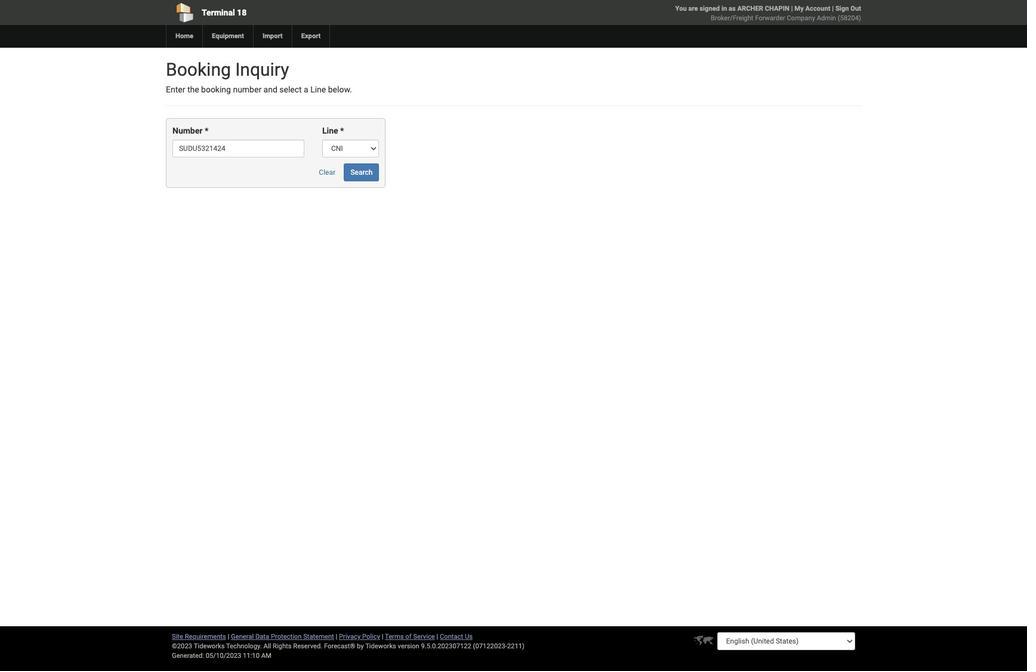 Task type: describe. For each thing, give the bounding box(es) containing it.
home
[[176, 32, 193, 40]]

clear button
[[312, 164, 342, 182]]

booking inquiry enter the booking number and select a line below.
[[166, 59, 352, 94]]

search
[[351, 169, 373, 177]]

statement
[[303, 634, 334, 641]]

of
[[406, 634, 412, 641]]

* for line *
[[340, 126, 344, 136]]

booking
[[166, 59, 231, 80]]

| left my
[[792, 5, 793, 13]]

forwarder
[[755, 14, 786, 22]]

below.
[[328, 85, 352, 94]]

a
[[304, 85, 309, 94]]

18
[[237, 8, 247, 17]]

you
[[676, 5, 687, 13]]

reserved.
[[293, 643, 323, 651]]

export
[[301, 32, 321, 40]]

general data protection statement link
[[231, 634, 334, 641]]

admin
[[817, 14, 837, 22]]

rights
[[273, 643, 292, 651]]

us
[[465, 634, 473, 641]]

contact
[[440, 634, 463, 641]]

privacy policy link
[[339, 634, 380, 641]]

company
[[787, 14, 816, 22]]

©2023 tideworks
[[172, 643, 225, 651]]

site requirements | general data protection statement | privacy policy | terms of service | contact us ©2023 tideworks technology. all rights reserved. forecast® by tideworks version 9.5.0.202307122 (07122023-2211) generated: 05/10/2023 11:10 am
[[172, 634, 525, 660]]

search button
[[344, 164, 379, 182]]

are
[[689, 5, 698, 13]]

number
[[233, 85, 262, 94]]

1 vertical spatial line
[[322, 126, 338, 136]]

booking
[[201, 85, 231, 94]]

account
[[806, 5, 831, 13]]

and
[[264, 85, 278, 94]]

(07122023-
[[473, 643, 507, 651]]

* for number *
[[205, 126, 209, 136]]

broker/freight
[[711, 14, 754, 22]]

my account link
[[795, 5, 831, 13]]

policy
[[362, 634, 380, 641]]

am
[[261, 653, 272, 660]]

enter
[[166, 85, 185, 94]]

sign out link
[[836, 5, 862, 13]]

sign
[[836, 5, 849, 13]]

all
[[264, 643, 271, 651]]

terminal 18
[[202, 8, 247, 17]]

line inside booking inquiry enter the booking number and select a line below.
[[311, 85, 326, 94]]

Number * text field
[[173, 140, 304, 158]]

import
[[263, 32, 283, 40]]

9.5.0.202307122
[[421, 643, 472, 651]]

tideworks
[[365, 643, 396, 651]]

line *
[[322, 126, 344, 136]]

technology.
[[226, 643, 262, 651]]

data
[[256, 634, 269, 641]]

export link
[[292, 25, 330, 48]]

version
[[398, 643, 420, 651]]

my
[[795, 5, 804, 13]]



Task type: vqa. For each thing, say whether or not it's contained in the screenshot.
(58204)
yes



Task type: locate. For each thing, give the bounding box(es) containing it.
equipment link
[[202, 25, 253, 48]]

contact us link
[[440, 634, 473, 641]]

terms of service link
[[385, 634, 435, 641]]

archer
[[738, 5, 764, 13]]

equipment
[[212, 32, 244, 40]]

| up the tideworks at the bottom of the page
[[382, 634, 384, 641]]

forecast®
[[324, 643, 355, 651]]

chapin
[[765, 5, 790, 13]]

| left general
[[228, 634, 229, 641]]

0 vertical spatial line
[[311, 85, 326, 94]]

2211)
[[507, 643, 525, 651]]

in
[[722, 5, 727, 13]]

| up forecast®
[[336, 634, 338, 641]]

protection
[[271, 634, 302, 641]]

requirements
[[185, 634, 226, 641]]

site
[[172, 634, 183, 641]]

you are signed in as archer chapin | my account | sign out broker/freight forwarder company admin (58204)
[[676, 5, 862, 22]]

by
[[357, 643, 364, 651]]

*
[[205, 126, 209, 136], [340, 126, 344, 136]]

1 horizontal spatial *
[[340, 126, 344, 136]]

select
[[280, 85, 302, 94]]

out
[[851, 5, 862, 13]]

line up clear button
[[322, 126, 338, 136]]

0 horizontal spatial *
[[205, 126, 209, 136]]

terminal 18 link
[[166, 0, 445, 25]]

line right "a"
[[311, 85, 326, 94]]

11:10
[[243, 653, 260, 660]]

| left sign at the right top of page
[[832, 5, 834, 13]]

* right number
[[205, 126, 209, 136]]

home link
[[166, 25, 202, 48]]

1 * from the left
[[205, 126, 209, 136]]

number *
[[173, 126, 209, 136]]

* down below.
[[340, 126, 344, 136]]

inquiry
[[235, 59, 289, 80]]

service
[[413, 634, 435, 641]]

2 * from the left
[[340, 126, 344, 136]]

the
[[187, 85, 199, 94]]

general
[[231, 634, 254, 641]]

05/10/2023
[[206, 653, 241, 660]]

|
[[792, 5, 793, 13], [832, 5, 834, 13], [228, 634, 229, 641], [336, 634, 338, 641], [382, 634, 384, 641], [437, 634, 438, 641]]

generated:
[[172, 653, 204, 660]]

clear
[[319, 169, 336, 177]]

site requirements link
[[172, 634, 226, 641]]

signed
[[700, 5, 720, 13]]

as
[[729, 5, 736, 13]]

import link
[[253, 25, 292, 48]]

| up 9.5.0.202307122
[[437, 634, 438, 641]]

terminal
[[202, 8, 235, 17]]

(58204)
[[838, 14, 862, 22]]

terms
[[385, 634, 404, 641]]

number
[[173, 126, 203, 136]]

line
[[311, 85, 326, 94], [322, 126, 338, 136]]

privacy
[[339, 634, 361, 641]]



